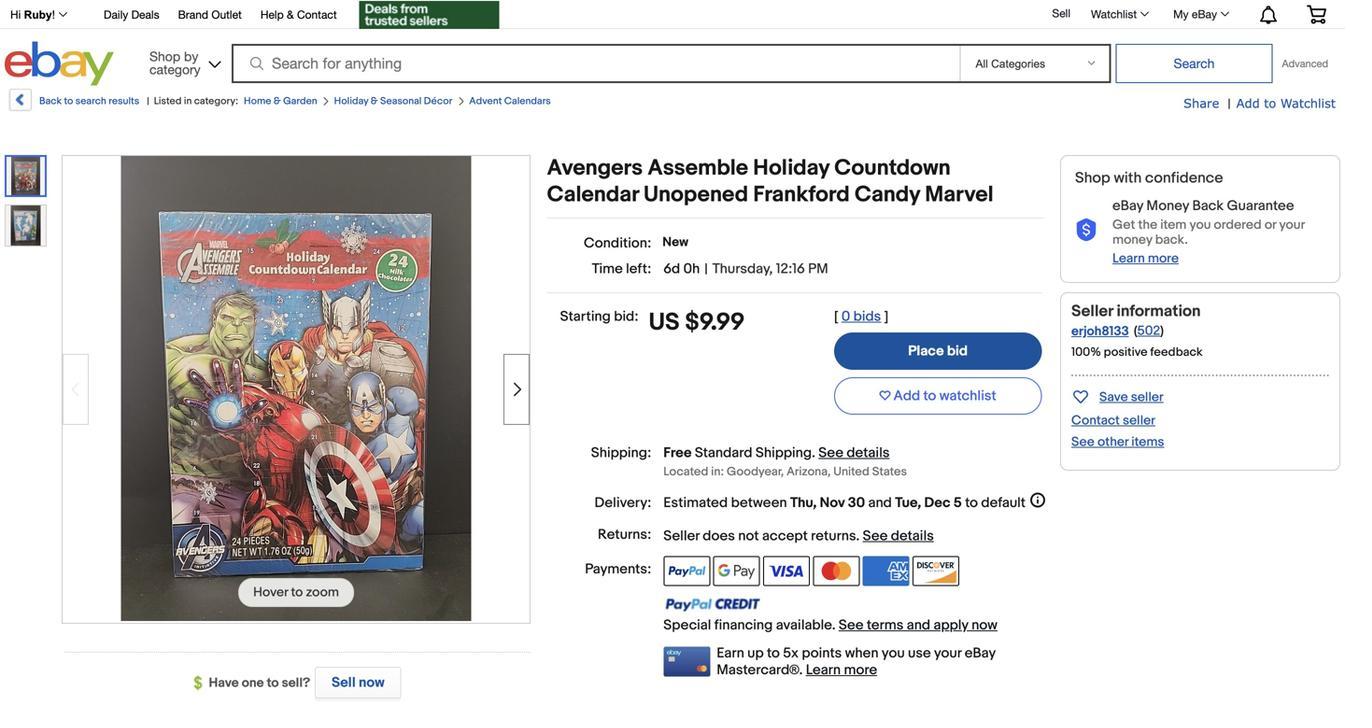 Task type: vqa. For each thing, say whether or not it's contained in the screenshot.
the topmost Learn more LINK
yes



Task type: describe. For each thing, give the bounding box(es) containing it.
ebay inside earn up to 5x points when you use your ebay mastercard®.
[[965, 645, 996, 662]]

shop by category banner
[[0, 0, 1341, 91]]

add inside add to watchlist button
[[894, 388, 920, 405]]

mastercard®.
[[717, 662, 803, 679]]

seller for seller does not accept returns
[[664, 528, 700, 545]]

seller for save
[[1131, 390, 1164, 405]]

6d
[[664, 261, 680, 277]]

financing
[[714, 617, 773, 634]]

learn more
[[806, 662, 877, 679]]

listed
[[154, 95, 182, 107]]

learn inside ebay money back guarantee get the item you ordered or your money back. learn more
[[1113, 251, 1145, 267]]

outlet
[[211, 8, 242, 21]]

us $9.99 main content
[[547, 155, 1047, 679]]

between
[[731, 495, 787, 512]]

0 vertical spatial learn more link
[[1113, 251, 1179, 267]]

and for 30
[[868, 495, 892, 512]]

save seller
[[1100, 390, 1164, 405]]

holiday & seasonal décor link
[[334, 95, 452, 107]]

watchlist link
[[1081, 3, 1158, 25]]

free
[[664, 445, 692, 462]]

0 vertical spatial see details link
[[819, 445, 890, 462]]

advent
[[469, 95, 502, 107]]

now inside us $9.99 main content
[[972, 617, 998, 634]]

0 horizontal spatial |
[[147, 95, 149, 107]]

calendars
[[504, 95, 551, 107]]

daily
[[104, 8, 128, 21]]

learn inside us $9.99 main content
[[806, 662, 841, 679]]

when
[[845, 645, 879, 662]]

dec
[[925, 495, 951, 512]]

shop with confidence
[[1075, 169, 1224, 187]]

0 bids link
[[842, 308, 881, 325]]

add to watchlist button
[[834, 377, 1042, 415]]

see up when
[[839, 617, 864, 634]]

add to watchlist link
[[1237, 95, 1336, 112]]

ebay money back guarantee get the item you ordered or your money back. learn more
[[1113, 198, 1305, 267]]

search
[[75, 95, 106, 107]]

contact inside account navigation
[[297, 8, 337, 21]]

to right 5
[[965, 495, 978, 512]]

5x
[[783, 645, 799, 662]]

items
[[1132, 434, 1165, 450]]

visa image
[[763, 556, 810, 586]]

candy
[[855, 182, 920, 208]]

does
[[703, 528, 735, 545]]

sell?
[[282, 676, 310, 691]]

my ebay link
[[1163, 3, 1238, 25]]

countdown
[[835, 155, 951, 182]]

see inside free standard shipping . see details located in: goodyear, arizona, united states
[[819, 445, 844, 462]]

picture 1 of 2 image
[[7, 157, 45, 195]]

item
[[1161, 217, 1187, 233]]

1 vertical spatial details
[[891, 528, 934, 545]]

google pay image
[[713, 556, 760, 586]]

dollar sign image
[[194, 676, 209, 691]]

seller for seller information
[[1072, 302, 1113, 321]]

1 vertical spatial see details link
[[863, 528, 934, 545]]

paypal image
[[664, 556, 710, 586]]

discover image
[[913, 556, 960, 586]]

calendar
[[547, 182, 639, 208]]

bid:
[[614, 308, 639, 325]]

assemble
[[648, 155, 748, 182]]

you inside ebay money back guarantee get the item you ordered or your money back. learn more
[[1190, 217, 1211, 233]]

more inside ebay money back guarantee get the item you ordered or your money back. learn more
[[1148, 251, 1179, 267]]

save seller button
[[1072, 386, 1164, 407]]

| inside us $9.99 main content
[[705, 261, 708, 277]]

seller does not accept returns . see details
[[664, 528, 934, 545]]

frankford
[[753, 182, 850, 208]]

seller for contact
[[1123, 413, 1156, 429]]

condition:
[[584, 235, 651, 252]]

tue,
[[895, 495, 921, 512]]

in
[[184, 95, 192, 107]]

money
[[1147, 198, 1189, 214]]

share button
[[1184, 95, 1220, 112]]

returns:
[[598, 526, 651, 543]]

ebay inside ebay money back guarantee get the item you ordered or your money back. learn more
[[1113, 198, 1144, 214]]

add to watchlist
[[894, 388, 997, 405]]

account navigation
[[0, 0, 1341, 31]]

time
[[592, 261, 623, 277]]

home
[[244, 95, 271, 107]]

help
[[261, 8, 284, 21]]

6d 0h | thursday, 12:16 pm
[[664, 261, 828, 277]]

[
[[834, 308, 839, 325]]

shop by category button
[[141, 42, 225, 82]]

paypal credit image
[[664, 597, 761, 612]]

available.
[[776, 617, 836, 634]]

special financing available. see terms and apply now
[[664, 617, 998, 634]]

help & contact
[[261, 8, 337, 21]]

category:
[[194, 95, 238, 107]]

shop for shop by category
[[149, 49, 180, 64]]

delivery:
[[595, 495, 651, 512]]

place bid button
[[834, 333, 1042, 370]]

see up american express image
[[863, 528, 888, 545]]

advanced
[[1282, 57, 1329, 70]]

earn
[[717, 645, 744, 662]]

100%
[[1072, 345, 1101, 360]]

thursday,
[[713, 261, 773, 277]]

with
[[1114, 169, 1142, 187]]

by
[[184, 49, 198, 64]]

united
[[834, 465, 870, 479]]

to inside share | add to watchlist
[[1264, 96, 1276, 110]]

time left:
[[592, 261, 651, 277]]

get
[[1113, 217, 1135, 233]]

to inside button
[[924, 388, 937, 405]]

learn more link inside us $9.99 main content
[[806, 662, 877, 679]]

& for help
[[287, 8, 294, 21]]

hi
[[10, 8, 21, 21]]

starting bid:
[[560, 308, 639, 325]]

]
[[884, 308, 889, 325]]

up
[[748, 645, 764, 662]]

seller information erjoh8133 ( 502 ) 100% positive feedback
[[1072, 302, 1203, 360]]

guarantee
[[1227, 198, 1295, 214]]

none submit inside 'shop by category' banner
[[1116, 44, 1273, 83]]

place
[[908, 343, 944, 360]]

)
[[1161, 323, 1164, 339]]

estimated
[[664, 495, 728, 512]]

502 link
[[1138, 323, 1161, 339]]

us
[[649, 308, 680, 337]]

bid
[[947, 343, 968, 360]]

avengers assemble holiday countdown calendar unopened frankford candy marvel - picture 1 of 2 image
[[121, 154, 471, 621]]



Task type: locate. For each thing, give the bounding box(es) containing it.
| listed in category:
[[147, 95, 238, 107]]

in:
[[711, 465, 724, 479]]

watchlist inside share | add to watchlist
[[1281, 96, 1336, 110]]

1 vertical spatial learn more link
[[806, 662, 877, 679]]

0 vertical spatial shop
[[149, 49, 180, 64]]

to right one
[[267, 676, 279, 691]]

back to search results
[[39, 95, 139, 107]]

0 horizontal spatial ebay
[[965, 645, 996, 662]]

0 vertical spatial contact
[[297, 8, 337, 21]]

1 vertical spatial shop
[[1075, 169, 1111, 187]]

0 horizontal spatial back
[[39, 95, 62, 107]]

1 vertical spatial watchlist
[[1281, 96, 1336, 110]]

contact inside contact seller see other items
[[1072, 413, 1120, 429]]

& for home
[[274, 95, 281, 107]]

avengers assemble holiday countdown calendar unopened frankford candy marvel
[[547, 155, 994, 208]]

1 vertical spatial more
[[844, 662, 877, 679]]

hi ruby !
[[10, 8, 55, 21]]

share | add to watchlist
[[1184, 96, 1336, 112]]

seasonal
[[380, 95, 422, 107]]

sell right sell?
[[332, 675, 356, 691]]

0 vertical spatial learn
[[1113, 251, 1145, 267]]

1 horizontal spatial your
[[1280, 217, 1305, 233]]

your down apply
[[934, 645, 962, 662]]

you right item
[[1190, 217, 1211, 233]]

back up ordered
[[1193, 198, 1224, 214]]

brand outlet link
[[178, 5, 242, 26]]

see details link
[[819, 445, 890, 462], [863, 528, 934, 545]]

ebay mastercard image
[[664, 647, 710, 677]]

you
[[1190, 217, 1211, 233], [882, 645, 905, 662]]

1 vertical spatial back
[[1193, 198, 1224, 214]]

holiday left seasonal
[[334, 95, 368, 107]]

more right points
[[844, 662, 877, 679]]

arizona,
[[787, 465, 831, 479]]

0 vertical spatial .
[[812, 445, 816, 462]]

daily deals link
[[104, 5, 159, 26]]

& left seasonal
[[371, 95, 378, 107]]

0 horizontal spatial details
[[847, 445, 890, 462]]

new
[[663, 235, 689, 250]]

holiday & seasonal décor
[[334, 95, 452, 107]]

contact up "other"
[[1072, 413, 1120, 429]]

see inside contact seller see other items
[[1072, 434, 1095, 450]]

shipping
[[756, 445, 812, 462]]

seller up erjoh8133
[[1072, 302, 1113, 321]]

2 vertical spatial ebay
[[965, 645, 996, 662]]

1 horizontal spatial ebay
[[1113, 198, 1144, 214]]

to left search
[[64, 95, 73, 107]]

. inside free standard shipping . see details located in: goodyear, arizona, united states
[[812, 445, 816, 462]]

0 vertical spatial more
[[1148, 251, 1179, 267]]

shipping:
[[591, 445, 651, 462]]

1 vertical spatial learn
[[806, 662, 841, 679]]

and up use
[[907, 617, 931, 634]]

1 vertical spatial .
[[856, 528, 860, 545]]

see up united
[[819, 445, 844, 462]]

to inside earn up to 5x points when you use your ebay mastercard®.
[[767, 645, 780, 662]]

holiday inside 'avengers assemble holiday countdown calendar unopened frankford candy marvel'
[[753, 155, 830, 182]]

back to search results link
[[7, 89, 139, 118]]

save
[[1100, 390, 1128, 405]]

0 horizontal spatial &
[[274, 95, 281, 107]]

0 horizontal spatial learn
[[806, 662, 841, 679]]

1 horizontal spatial more
[[1148, 251, 1179, 267]]

sell for sell now
[[332, 675, 356, 691]]

1 vertical spatial you
[[882, 645, 905, 662]]

ebay up get
[[1113, 198, 1144, 214]]

1 horizontal spatial seller
[[1072, 302, 1113, 321]]

1 horizontal spatial back
[[1193, 198, 1224, 214]]

default
[[981, 495, 1026, 512]]

to
[[64, 95, 73, 107], [1264, 96, 1276, 110], [924, 388, 937, 405], [965, 495, 978, 512], [767, 645, 780, 662], [267, 676, 279, 691]]

pm
[[808, 261, 828, 277]]

1 horizontal spatial now
[[972, 617, 998, 634]]

1 vertical spatial add
[[894, 388, 920, 405]]

advent calendars
[[469, 95, 551, 107]]

seller right save
[[1131, 390, 1164, 405]]

0 vertical spatial seller
[[1131, 390, 1164, 405]]

0 vertical spatial details
[[847, 445, 890, 462]]

0 vertical spatial back
[[39, 95, 62, 107]]

us $9.99
[[649, 308, 745, 337]]

your
[[1280, 217, 1305, 233], [934, 645, 962, 662]]

and
[[868, 495, 892, 512], [907, 617, 931, 634]]

now right apply
[[972, 617, 998, 634]]

1 horizontal spatial |
[[705, 261, 708, 277]]

seller
[[1131, 390, 1164, 405], [1123, 413, 1156, 429]]

!
[[52, 8, 55, 21]]

Search for anything text field
[[234, 46, 956, 81]]

2 horizontal spatial ebay
[[1192, 7, 1217, 21]]

0 horizontal spatial you
[[882, 645, 905, 662]]

ebay
[[1192, 7, 1217, 21], [1113, 198, 1144, 214], [965, 645, 996, 662]]

sell now
[[332, 675, 385, 691]]

have
[[209, 676, 239, 691]]

learn down money
[[1113, 251, 1145, 267]]

results
[[109, 95, 139, 107]]

details down 'tue,'
[[891, 528, 934, 545]]

ebay inside account navigation
[[1192, 7, 1217, 21]]

1 vertical spatial seller
[[1123, 413, 1156, 429]]

details up united
[[847, 445, 890, 462]]

1 horizontal spatial contact
[[1072, 413, 1120, 429]]

erjoh8133
[[1072, 324, 1129, 340]]

| right share button
[[1228, 96, 1231, 112]]

1 vertical spatial ebay
[[1113, 198, 1144, 214]]

30
[[848, 495, 865, 512]]

marvel
[[925, 182, 994, 208]]

back inside ebay money back guarantee get the item you ordered or your money back. learn more
[[1193, 198, 1224, 214]]

1 horizontal spatial you
[[1190, 217, 1211, 233]]

watchlist inside account navigation
[[1091, 7, 1137, 21]]

1 horizontal spatial .
[[856, 528, 860, 545]]

shop by category
[[149, 49, 201, 77]]

0 horizontal spatial sell
[[332, 675, 356, 691]]

to left 'watchlist'
[[924, 388, 937, 405]]

2 horizontal spatial |
[[1228, 96, 1231, 112]]

0 horizontal spatial shop
[[149, 49, 180, 64]]

learn more link down special financing available. see terms and apply now
[[806, 662, 877, 679]]

ebay right my
[[1192, 7, 1217, 21]]

0 horizontal spatial .
[[812, 445, 816, 462]]

your inside ebay money back guarantee get the item you ordered or your money back. learn more
[[1280, 217, 1305, 233]]

you inside earn up to 5x points when you use your ebay mastercard®.
[[882, 645, 905, 662]]

bids
[[854, 308, 881, 325]]

0 horizontal spatial seller
[[664, 528, 700, 545]]

0 horizontal spatial learn more link
[[806, 662, 877, 679]]

1 horizontal spatial learn more link
[[1113, 251, 1179, 267]]

shop left by
[[149, 49, 180, 64]]

0 vertical spatial holiday
[[334, 95, 368, 107]]

1 vertical spatial seller
[[664, 528, 700, 545]]

picture 2 of 2 image
[[6, 206, 46, 246]]

sell for sell
[[1052, 7, 1071, 20]]

&
[[287, 8, 294, 21], [274, 95, 281, 107], [371, 95, 378, 107]]

more down back.
[[1148, 251, 1179, 267]]

contact right help
[[297, 8, 337, 21]]

1 vertical spatial sell
[[332, 675, 356, 691]]

seller up the paypal image
[[664, 528, 700, 545]]

sell inside sell now link
[[332, 675, 356, 691]]

advent calendars link
[[469, 95, 551, 107]]

[ 0 bids ]
[[834, 308, 889, 325]]

help & contact link
[[261, 5, 337, 26]]

0 horizontal spatial holiday
[[334, 95, 368, 107]]

see details link up united
[[819, 445, 890, 462]]

with details__icon image
[[1075, 219, 1098, 242]]

shop left with
[[1075, 169, 1111, 187]]

american express image
[[863, 556, 910, 586]]

see
[[1072, 434, 1095, 450], [819, 445, 844, 462], [863, 528, 888, 545], [839, 617, 864, 634]]

. down 30
[[856, 528, 860, 545]]

more
[[1148, 251, 1179, 267], [844, 662, 877, 679]]

1 horizontal spatial holiday
[[753, 155, 830, 182]]

to down the advanced 'link'
[[1264, 96, 1276, 110]]

free standard shipping . see details located in: goodyear, arizona, united states
[[664, 445, 907, 479]]

$9.99
[[685, 308, 745, 337]]

& right help
[[287, 8, 294, 21]]

watchlist
[[1091, 7, 1137, 21], [1281, 96, 1336, 110]]

money
[[1113, 232, 1153, 248]]

now right sell?
[[359, 675, 385, 691]]

1 vertical spatial contact
[[1072, 413, 1120, 429]]

1 horizontal spatial &
[[287, 8, 294, 21]]

see left "other"
[[1072, 434, 1095, 450]]

accept
[[762, 528, 808, 545]]

details inside free standard shipping . see details located in: goodyear, arizona, united states
[[847, 445, 890, 462]]

payments:
[[585, 561, 651, 578]]

add down place
[[894, 388, 920, 405]]

0 horizontal spatial your
[[934, 645, 962, 662]]

& inside account navigation
[[287, 8, 294, 21]]

None submit
[[1116, 44, 1273, 83]]

brand
[[178, 8, 208, 21]]

0 vertical spatial seller
[[1072, 302, 1113, 321]]

0 horizontal spatial add
[[894, 388, 920, 405]]

. up the arizona,
[[812, 445, 816, 462]]

your right the or
[[1280, 217, 1305, 233]]

your inside earn up to 5x points when you use your ebay mastercard®.
[[934, 645, 962, 662]]

0 vertical spatial and
[[868, 495, 892, 512]]

back left search
[[39, 95, 62, 107]]

seller inside seller information erjoh8133 ( 502 ) 100% positive feedback
[[1072, 302, 1113, 321]]

advanced link
[[1273, 45, 1338, 82]]

located
[[664, 465, 709, 479]]

1 horizontal spatial sell
[[1052, 7, 1071, 20]]

sell inside account navigation
[[1052, 7, 1071, 20]]

1 horizontal spatial details
[[891, 528, 934, 545]]

add inside share | add to watchlist
[[1237, 96, 1260, 110]]

seller inside button
[[1131, 390, 1164, 405]]

to left 5x
[[767, 645, 780, 662]]

category
[[149, 62, 201, 77]]

get the coupon image
[[359, 1, 499, 29]]

(
[[1134, 323, 1138, 339]]

master card image
[[813, 556, 860, 586]]

the
[[1138, 217, 1158, 233]]

seller inside contact seller see other items
[[1123, 413, 1156, 429]]

you left use
[[882, 645, 905, 662]]

0 horizontal spatial now
[[359, 675, 385, 691]]

seller
[[1072, 302, 1113, 321], [664, 528, 700, 545]]

| left listed
[[147, 95, 149, 107]]

apply
[[934, 617, 969, 634]]

0 horizontal spatial more
[[844, 662, 877, 679]]

feedback
[[1151, 345, 1203, 360]]

learn right 5x
[[806, 662, 841, 679]]

1 vertical spatial and
[[907, 617, 931, 634]]

1 horizontal spatial shop
[[1075, 169, 1111, 187]]

0 vertical spatial ebay
[[1192, 7, 1217, 21]]

1 vertical spatial holiday
[[753, 155, 830, 182]]

watchlist right sell link
[[1091, 7, 1137, 21]]

see details link down 'tue,'
[[863, 528, 934, 545]]

daily deals
[[104, 8, 159, 21]]

learn more link down money
[[1113, 251, 1179, 267]]

502
[[1138, 323, 1161, 339]]

1 horizontal spatial learn
[[1113, 251, 1145, 267]]

1 horizontal spatial and
[[907, 617, 931, 634]]

use
[[908, 645, 931, 662]]

holiday
[[334, 95, 368, 107], [753, 155, 830, 182]]

0 vertical spatial watchlist
[[1091, 7, 1137, 21]]

watchlist down advanced at right top
[[1281, 96, 1336, 110]]

sell left watchlist link
[[1052, 7, 1071, 20]]

home & garden link
[[244, 95, 317, 107]]

0 vertical spatial your
[[1280, 217, 1305, 233]]

more inside us $9.99 main content
[[844, 662, 877, 679]]

0
[[842, 308, 850, 325]]

1 vertical spatial now
[[359, 675, 385, 691]]

ordered
[[1214, 217, 1262, 233]]

12:16
[[776, 261, 805, 277]]

sell
[[1052, 7, 1071, 20], [332, 675, 356, 691]]

seller inside us $9.99 main content
[[664, 528, 700, 545]]

& for holiday
[[371, 95, 378, 107]]

0 vertical spatial you
[[1190, 217, 1211, 233]]

0 vertical spatial now
[[972, 617, 998, 634]]

0 vertical spatial sell
[[1052, 7, 1071, 20]]

ebay down apply
[[965, 645, 996, 662]]

holiday right the assemble
[[753, 155, 830, 182]]

| right "0h" on the right top
[[705, 261, 708, 277]]

0 vertical spatial add
[[1237, 96, 1260, 110]]

and for terms
[[907, 617, 931, 634]]

standard
[[695, 445, 753, 462]]

0 horizontal spatial watchlist
[[1091, 7, 1137, 21]]

0 horizontal spatial contact
[[297, 8, 337, 21]]

seller up items
[[1123, 413, 1156, 429]]

home & garden
[[244, 95, 317, 107]]

confidence
[[1145, 169, 1224, 187]]

estimated between thu, nov 30 and tue, dec 5 to default
[[664, 495, 1026, 512]]

shop for shop with confidence
[[1075, 169, 1111, 187]]

1 horizontal spatial watchlist
[[1281, 96, 1336, 110]]

& right home
[[274, 95, 281, 107]]

terms
[[867, 617, 904, 634]]

2 horizontal spatial &
[[371, 95, 378, 107]]

your shopping cart image
[[1306, 5, 1328, 24]]

earn up to 5x points when you use your ebay mastercard®.
[[717, 645, 996, 679]]

share
[[1184, 96, 1220, 110]]

have one to sell?
[[209, 676, 310, 691]]

and right 30
[[868, 495, 892, 512]]

nov
[[820, 495, 845, 512]]

shop inside shop by category
[[149, 49, 180, 64]]

add right share
[[1237, 96, 1260, 110]]

| inside share | add to watchlist
[[1228, 96, 1231, 112]]

1 vertical spatial your
[[934, 645, 962, 662]]

0 horizontal spatial and
[[868, 495, 892, 512]]

1 horizontal spatial add
[[1237, 96, 1260, 110]]



